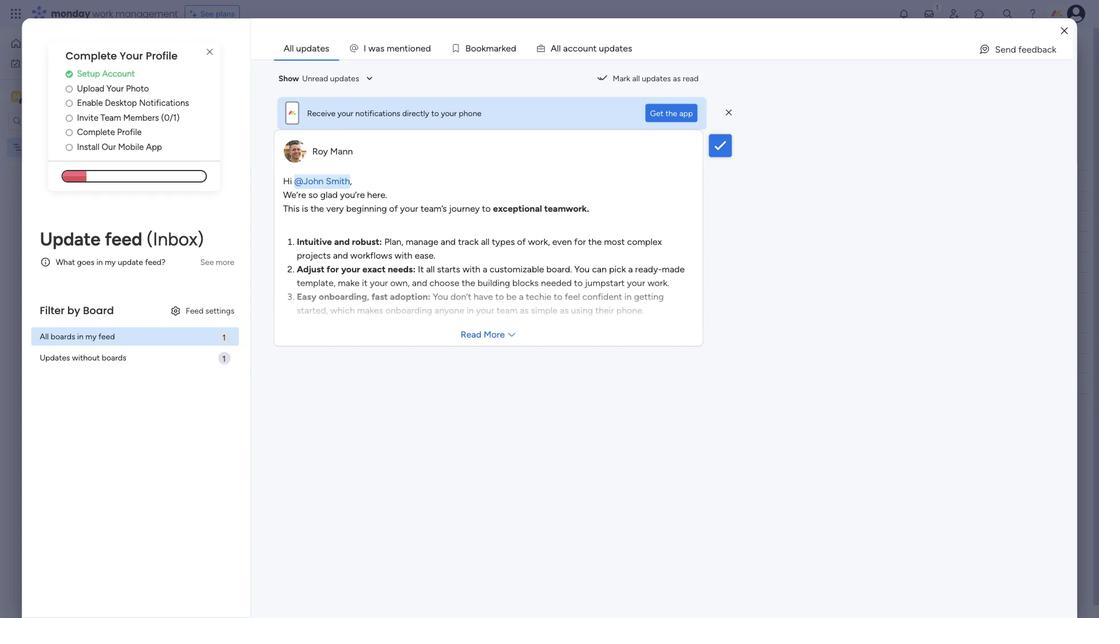 Task type: describe. For each thing, give the bounding box(es) containing it.
nov for nov 18
[[564, 238, 578, 247]]

workspace image
[[11, 90, 22, 103]]

send
[[996, 44, 1017, 55]]

adoption:
[[390, 292, 431, 302]]

board inside list box
[[56, 142, 77, 152]]

a right p
[[615, 43, 620, 54]]

notifications
[[356, 108, 401, 118]]

adjust
[[297, 264, 325, 275]]

project down started, on the left
[[286, 338, 312, 348]]

update
[[40, 228, 101, 250]]

@john smith link
[[294, 174, 350, 189]]

updates inside 'link'
[[296, 43, 330, 54]]

invite / 1
[[1018, 44, 1049, 54]]

2 l from the left
[[559, 43, 561, 54]]

Next month field
[[194, 314, 260, 329]]

glad
[[320, 190, 338, 200]]

hide
[[480, 115, 497, 125]]

in up phone.
[[625, 292, 632, 302]]

receive your notifications directly to your phone
[[307, 108, 482, 118]]

can
[[592, 264, 607, 275]]

upload your photo link
[[66, 82, 220, 95]]

circle o image for install
[[66, 143, 73, 151]]

intuitive and robust:
[[297, 237, 382, 247]]

what
[[56, 257, 75, 267]]

smith
[[326, 176, 350, 187]]

kanban button
[[238, 80, 282, 99]]

1 s from the left
[[380, 43, 385, 54]]

Search field
[[266, 112, 300, 128]]

here.
[[367, 190, 387, 200]]

work,
[[528, 237, 550, 247]]

1 c from the left
[[568, 43, 573, 54]]

you inside you don't have to be a techie to feel confident in getting started, which makes onboarding anyone in your team as simple as using their phone.
[[433, 292, 448, 302]]

your left phone at the top left of the page
[[441, 108, 457, 118]]

hide button
[[461, 111, 504, 129]]

with inside plan, manage and track all types of work, even for the most complex projects and workflows with ease.
[[395, 250, 413, 261]]

column information image
[[598, 339, 607, 348]]

main for main workspace
[[26, 91, 46, 102]]

my up 'manage'
[[174, 36, 200, 62]]

workflows
[[351, 250, 393, 261]]

anyone
[[435, 305, 465, 316]]

you're
[[340, 190, 365, 200]]

check circle image
[[66, 70, 73, 78]]

owner
[[417, 339, 441, 348]]

i
[[408, 43, 410, 54]]

add new group
[[196, 420, 251, 429]]

your for photo
[[107, 83, 124, 94]]

a inside you don't have to be a techie to feel confident in getting started, which makes onboarding anyone in your team as simple as using their phone.
[[519, 292, 524, 302]]

complete for complete profile
[[77, 127, 115, 137]]

2 u from the left
[[599, 43, 604, 54]]

started,
[[297, 305, 328, 316]]

to left "be"
[[496, 292, 504, 302]]

more
[[216, 257, 234, 267]]

working
[[471, 197, 501, 206]]

1 horizontal spatial as
[[560, 305, 569, 316]]

due
[[557, 339, 572, 348]]

main table button
[[174, 80, 238, 99]]

Search in workspace field
[[24, 115, 96, 128]]

0 vertical spatial profile
[[146, 49, 178, 63]]

my work button
[[7, 54, 123, 72]]

1 inside button
[[1045, 44, 1049, 54]]

all for starts
[[426, 264, 435, 275]]

workspace selection element
[[11, 90, 96, 105]]

without
[[72, 353, 100, 363]]

b o o k m a r k e d
[[466, 43, 517, 54]]

1 t from the left
[[405, 43, 408, 54]]

2 c from the left
[[573, 43, 578, 54]]

updates
[[40, 353, 70, 363]]

Owner field
[[414, 337, 444, 350]]

john smith image
[[1068, 5, 1086, 23]]

show board description image
[[305, 44, 319, 55]]

person button
[[307, 111, 356, 129]]

in down don't
[[467, 305, 474, 316]]

My first board field
[[171, 36, 300, 62]]

2 k from the left
[[502, 43, 506, 54]]

journey
[[449, 203, 480, 214]]

needs:
[[388, 264, 416, 275]]

a up project
[[494, 43, 499, 54]]

manage
[[406, 237, 439, 247]]

update feed (inbox)
[[40, 228, 204, 250]]

m for a
[[486, 43, 494, 54]]

monday work management
[[51, 7, 178, 20]]

and left robust:
[[334, 237, 350, 247]]

apps image
[[974, 8, 986, 19]]

techie
[[526, 292, 552, 302]]

due date
[[557, 339, 590, 348]]

your right where
[[470, 64, 486, 74]]

your up make
[[341, 264, 360, 275]]

0 vertical spatial feed
[[105, 228, 142, 250]]

to down needed
[[554, 292, 563, 302]]

this inside field
[[197, 151, 218, 166]]

work for my
[[38, 58, 56, 68]]

easy
[[297, 292, 317, 302]]

project 1
[[217, 196, 248, 206]]

2 s from the left
[[628, 43, 633, 54]]

a up building
[[483, 264, 488, 275]]

home
[[26, 39, 48, 48]]

customizable
[[490, 264, 544, 275]]

all for all updates
[[284, 43, 294, 54]]

1 l from the left
[[557, 43, 559, 54]]

see for see more
[[522, 63, 536, 73]]

more for see more
[[538, 63, 557, 73]]

read more
[[461, 329, 505, 340]]

my work
[[25, 58, 56, 68]]

my for update
[[105, 257, 116, 267]]

to right directly
[[432, 108, 439, 118]]

in up updates without boards
[[77, 332, 84, 342]]

mark all updates as read button
[[593, 69, 704, 88]]

where
[[445, 64, 468, 74]]

group
[[230, 420, 251, 429]]

and inside it all starts with a customizable board. you can pick a ready-made template, make it your own, and choose the building blocks needed to jumpstart your work.
[[412, 278, 427, 289]]

send feedback button
[[975, 40, 1062, 58]]

very
[[327, 203, 344, 214]]

This month field
[[194, 151, 258, 166]]

all for all boards in my feed
[[40, 332, 49, 342]]

month for this month
[[221, 151, 256, 166]]

1 horizontal spatial first
[[205, 36, 238, 62]]

workspace
[[49, 91, 94, 102]]

1 u from the left
[[583, 43, 588, 54]]

all inside plan, manage and track all types of work, even for the most complex projects and workflows with ease.
[[481, 237, 490, 247]]

the inside plan, manage and track all types of work, even for the most complex projects and workflows with ease.
[[589, 237, 602, 247]]

working on it
[[471, 197, 519, 206]]

see plans
[[200, 9, 235, 19]]

complete profile
[[77, 127, 142, 137]]

3 n from the left
[[588, 43, 594, 54]]

the inside it all starts with a customizable board. you can pick a ready-made template, make it your own, and choose the building blocks needed to jumpstart your work.
[[462, 278, 476, 289]]

0 vertical spatial it
[[514, 197, 519, 206]]

d for a l l a c c o u n t u p d a t e s
[[610, 43, 615, 54]]

to inside it all starts with a customizable board. you can pick a ready-made template, make it your own, and choose the building blocks needed to jumpstart your work.
[[574, 278, 583, 289]]

next month
[[197, 314, 258, 328]]

plans
[[216, 9, 235, 19]]

tab list containing all updates
[[274, 37, 1073, 60]]

this inside hi @john smith , we're so glad you're here. this is the very beginning of your team's journey to exceptional teamwork.
[[283, 203, 300, 214]]

roy
[[312, 146, 328, 157]]

mann
[[330, 146, 353, 157]]

and left 'keep'
[[381, 64, 395, 74]]

2 d from the left
[[511, 43, 517, 54]]

notifications image
[[899, 8, 910, 19]]

your for profile
[[120, 49, 143, 63]]

d for i w a s m e n t i o n e d
[[426, 43, 431, 54]]

in right goes in the top of the page
[[97, 257, 103, 267]]

enable desktop notifications
[[77, 98, 189, 108]]

nov 16
[[564, 197, 587, 206]]

type
[[220, 64, 237, 74]]

2 t from the left
[[594, 43, 597, 54]]

i
[[364, 43, 366, 54]]

filter for filter
[[378, 115, 396, 125]]

your inside hi @john smith , we're so glad you're here. this is the very beginning of your team's journey to exceptional teamwork.
[[400, 203, 419, 214]]

my inside list box
[[27, 142, 38, 152]]

a right pick
[[629, 264, 633, 275]]

as inside button
[[673, 74, 681, 83]]

phone
[[459, 108, 482, 118]]

all boards in my feed
[[40, 332, 115, 342]]

robust:
[[352, 237, 382, 247]]

feed?
[[145, 257, 166, 267]]

column information image
[[518, 339, 528, 348]]

see for see more
[[200, 257, 214, 267]]

circle o image for invite
[[66, 114, 73, 122]]

Due date field
[[555, 337, 593, 350]]

exceptional
[[493, 203, 542, 214]]

arrow down image
[[400, 113, 414, 127]]

see more link
[[521, 62, 558, 74]]

nov for nov 16
[[564, 197, 578, 206]]

see more
[[200, 257, 234, 267]]

management
[[116, 7, 178, 20]]

my first board inside list box
[[27, 142, 77, 152]]

upload your photo
[[77, 83, 149, 94]]

stands.
[[516, 64, 541, 74]]

main for main table
[[191, 84, 209, 94]]

project
[[488, 64, 514, 74]]

and down intuitive and robust:
[[333, 250, 348, 261]]

help image
[[1028, 8, 1039, 19]]



Task type: vqa. For each thing, say whether or not it's contained in the screenshot.
"Creative" in the LIST BOX
no



Task type: locate. For each thing, give the bounding box(es) containing it.
0 vertical spatial with
[[395, 250, 413, 261]]

0 vertical spatial my first board
[[174, 36, 297, 62]]

nov 18
[[564, 238, 587, 247]]

d
[[426, 43, 431, 54], [511, 43, 517, 54], [610, 43, 615, 54]]

of inside plan, manage and track all types of work, even for the most complex projects and workflows with ease.
[[517, 237, 526, 247]]

1 horizontal spatial for
[[575, 237, 586, 247]]

(0/1)
[[161, 112, 180, 123]]

1 horizontal spatial dapulse x slim image
[[726, 107, 732, 118]]

board down search in workspace field
[[56, 142, 77, 152]]

1 vertical spatial board
[[56, 142, 77, 152]]

2 n from the left
[[416, 43, 421, 54]]

all for updates
[[633, 74, 640, 83]]

inbox image
[[924, 8, 935, 19]]

1 vertical spatial more
[[484, 329, 505, 340]]

1 horizontal spatial this
[[283, 203, 300, 214]]

(inbox)
[[147, 228, 204, 250]]

2 e from the left
[[421, 43, 426, 54]]

my first board up type
[[174, 36, 297, 62]]

your up fast
[[370, 278, 388, 289]]

see inside see more link
[[522, 63, 536, 73]]

option
[[0, 137, 146, 139]]

updates for mark
[[642, 74, 671, 83]]

complete your profile
[[66, 49, 178, 63]]

month for next month
[[223, 314, 258, 328]]

team's
[[421, 203, 447, 214]]

work right monday
[[93, 7, 113, 20]]

your
[[120, 49, 143, 63], [107, 83, 124, 94]]

own,
[[390, 278, 410, 289]]

new project
[[178, 115, 223, 125]]

feed
[[186, 306, 204, 316]]

circle o image
[[66, 128, 73, 137], [66, 143, 73, 151]]

l up see more link
[[557, 43, 559, 54]]

feedback
[[1019, 44, 1057, 55]]

0 vertical spatial board
[[242, 36, 297, 62]]

2 vertical spatial circle o image
[[66, 114, 73, 122]]

1 horizontal spatial it
[[514, 197, 519, 206]]

d up mark
[[610, 43, 615, 54]]

circle o image
[[66, 84, 73, 93], [66, 99, 73, 108], [66, 114, 73, 122]]

add new group button
[[175, 415, 256, 434]]

as right team
[[520, 305, 529, 316]]

circle o image for complete
[[66, 128, 73, 137]]

1 e from the left
[[395, 43, 400, 54]]

feed settings
[[186, 306, 234, 316]]

for right the even
[[575, 237, 586, 247]]

month right next
[[223, 314, 258, 328]]

directly
[[403, 108, 430, 118]]

all inside button
[[633, 74, 640, 83]]

work for monday
[[93, 7, 113, 20]]

get the app button
[[646, 104, 698, 122]]

n right i
[[416, 43, 421, 54]]

show unread updates
[[279, 74, 359, 83]]

add
[[196, 420, 211, 429]]

the inside get the app button
[[666, 108, 678, 118]]

e left i
[[395, 43, 400, 54]]

1 horizontal spatial k
[[502, 43, 506, 54]]

date
[[574, 339, 590, 348]]

all up the updates
[[40, 332, 49, 342]]

3 circle o image from the top
[[66, 114, 73, 122]]

more down a
[[538, 63, 557, 73]]

d right r
[[511, 43, 517, 54]]

1 vertical spatial profile
[[117, 127, 142, 137]]

see left more
[[200, 257, 214, 267]]

main table
[[191, 84, 229, 94]]

1 vertical spatial month
[[223, 314, 258, 328]]

your inside you don't have to be a techie to feel confident in getting started, which makes onboarding anyone in your team as simple as using their phone.
[[476, 305, 495, 316]]

l
[[557, 43, 559, 54], [559, 43, 561, 54]]

1 horizontal spatial m
[[486, 43, 494, 54]]

1 horizontal spatial track
[[458, 237, 479, 247]]

1 vertical spatial my
[[86, 332, 97, 342]]

2 horizontal spatial all
[[633, 74, 640, 83]]

the right get
[[666, 108, 678, 118]]

0 horizontal spatial track
[[416, 64, 434, 74]]

see for see plans
[[200, 9, 214, 19]]

1 d from the left
[[426, 43, 431, 54]]

sort
[[436, 115, 451, 125]]

@john
[[294, 176, 324, 187]]

0 vertical spatial all
[[633, 74, 640, 83]]

and right manage
[[441, 237, 456, 247]]

your down ready-
[[627, 278, 646, 289]]

boards right without
[[102, 353, 126, 363]]

my first board
[[174, 36, 297, 62], [27, 142, 77, 152]]

0 vertical spatial circle o image
[[66, 84, 73, 93]]

with down plan, manage and track all types of work, even for the most complex projects and workflows with ease.
[[463, 264, 481, 275]]

1 vertical spatial filter
[[40, 303, 65, 318]]

complete for complete your profile
[[66, 49, 117, 63]]

don't
[[451, 292, 472, 302]]

assign
[[278, 64, 302, 74]]

a right a
[[563, 43, 568, 54]]

and down the it
[[412, 278, 427, 289]]

even
[[553, 237, 572, 247]]

1 vertical spatial work
[[38, 58, 56, 68]]

my inside button
[[25, 58, 36, 68]]

1 horizontal spatial updates
[[330, 74, 359, 83]]

project right new
[[197, 115, 223, 125]]

of right type
[[239, 64, 246, 74]]

1 circle o image from the top
[[66, 128, 73, 137]]

a right i
[[376, 43, 380, 54]]

track left stuck
[[458, 237, 479, 247]]

v2 overdue deadline image
[[538, 196, 547, 207]]

1 horizontal spatial all
[[481, 237, 490, 247]]

0 vertical spatial month
[[221, 151, 256, 166]]

u
[[583, 43, 588, 54], [599, 43, 604, 54]]

1 image
[[932, 1, 943, 13]]

your left team's at the top of the page
[[400, 203, 419, 214]]

1 vertical spatial with
[[463, 264, 481, 275]]

circle o image down search in workspace field
[[66, 128, 73, 137]]

1 horizontal spatial profile
[[146, 49, 178, 63]]

m left r
[[486, 43, 494, 54]]

my first board list box
[[0, 135, 146, 312]]

be
[[507, 292, 517, 302]]

of left work, at the top of the page
[[517, 237, 526, 247]]

0 vertical spatial track
[[416, 64, 434, 74]]

Status field
[[481, 337, 510, 350]]

upload
[[77, 83, 104, 94]]

as left read on the right of page
[[673, 74, 681, 83]]

filter button
[[360, 111, 414, 129]]

you left can
[[575, 264, 590, 275]]

you down choose
[[433, 292, 448, 302]]

enable
[[77, 98, 103, 108]]

18
[[579, 238, 587, 247]]

i w a s m e n t i o n e d
[[364, 43, 431, 54]]

the inside hi @john smith , we're so glad you're here. this is the very beginning of your team's journey to exceptional teamwork.
[[311, 203, 324, 214]]

first inside my first board list box
[[40, 142, 54, 152]]

1 horizontal spatial all
[[284, 43, 294, 54]]

filter
[[378, 115, 396, 125], [40, 303, 65, 318]]

0 horizontal spatial boards
[[51, 332, 75, 342]]

which
[[331, 305, 355, 316]]

nov left "16"
[[564, 197, 578, 206]]

1 horizontal spatial my first board
[[174, 36, 297, 62]]

this left is
[[283, 203, 300, 214]]

0 vertical spatial all
[[284, 43, 294, 54]]

s right the w
[[380, 43, 385, 54]]

0 horizontal spatial first
[[40, 142, 54, 152]]

your
[[470, 64, 486, 74], [338, 108, 354, 118], [441, 108, 457, 118], [400, 203, 419, 214], [341, 264, 360, 275], [370, 278, 388, 289], [627, 278, 646, 289], [476, 305, 495, 316]]

my left the update
[[105, 257, 116, 267]]

needed
[[541, 278, 572, 289]]

0 horizontal spatial my first board
[[27, 142, 77, 152]]

you
[[575, 264, 590, 275], [433, 292, 448, 302]]

circle o image inside complete profile link
[[66, 128, 73, 137]]

t
[[405, 43, 408, 54], [594, 43, 597, 54], [620, 43, 623, 54]]

a
[[376, 43, 380, 54], [494, 43, 499, 54], [563, 43, 568, 54], [615, 43, 620, 54], [483, 264, 488, 275], [629, 264, 633, 275], [519, 292, 524, 302]]

to inside hi @john smith , we're so glad you're here. this is the very beginning of your team's journey to exceptional teamwork.
[[482, 203, 491, 214]]

of left where
[[436, 64, 443, 74]]

t up 'keep'
[[405, 43, 408, 54]]

e right p
[[623, 43, 628, 54]]

1 vertical spatial all
[[40, 332, 49, 342]]

1 circle o image from the top
[[66, 84, 73, 93]]

l right a
[[559, 43, 561, 54]]

ease.
[[415, 250, 436, 261]]

invite for invite team members (0/1)
[[77, 112, 98, 123]]

invite inside button
[[1018, 44, 1038, 54]]

of
[[239, 64, 246, 74], [436, 64, 443, 74], [389, 203, 398, 214], [517, 237, 526, 247]]

circle o image inside upload your photo "link"
[[66, 84, 73, 93]]

0 vertical spatial you
[[575, 264, 590, 275]]

1 horizontal spatial my
[[105, 257, 116, 267]]

0 vertical spatial boards
[[51, 332, 75, 342]]

o left r
[[471, 43, 477, 54]]

1 o from the left
[[410, 43, 416, 54]]

2 vertical spatial see
[[200, 257, 214, 267]]

for inside plan, manage and track all types of work, even for the most complex projects and workflows with ease.
[[575, 237, 586, 247]]

2 horizontal spatial updates
[[642, 74, 671, 83]]

2 nov from the top
[[564, 238, 578, 247]]

0 horizontal spatial u
[[583, 43, 588, 54]]

mark all updates as read
[[613, 74, 699, 83]]

with inside it all starts with a customizable board. you can pick a ready-made template, make it your own, and choose the building blocks needed to jumpstart your work.
[[463, 264, 481, 275]]

profile up setup account link on the left
[[146, 49, 178, 63]]

b
[[466, 43, 471, 54]]

2 circle o image from the top
[[66, 143, 73, 151]]

board up the project. at the left top
[[242, 36, 297, 62]]

s
[[380, 43, 385, 54], [628, 43, 633, 54]]

this down new project button at the top left
[[197, 151, 218, 166]]

first up type
[[205, 36, 238, 62]]

track inside plan, manage and track all types of work, even for the most complex projects and workflows with ease.
[[458, 237, 479, 247]]

0 horizontal spatial this
[[197, 151, 218, 166]]

k
[[482, 43, 486, 54], [502, 43, 506, 54]]

read
[[683, 74, 699, 83]]

all inside it all starts with a customizable board. you can pick a ready-made template, make it your own, and choose the building blocks needed to jumpstart your work.
[[426, 264, 435, 275]]

1 vertical spatial all
[[481, 237, 490, 247]]

settings
[[206, 306, 234, 316]]

circle o image inside install our mobile app link
[[66, 143, 73, 151]]

invite inside invite team members (0/1) link
[[77, 112, 98, 123]]

to
[[432, 108, 439, 118], [482, 203, 491, 214], [574, 278, 583, 289], [496, 292, 504, 302], [554, 292, 563, 302]]

month inside next month field
[[223, 314, 258, 328]]

1 vertical spatial nov
[[564, 238, 578, 247]]

0 vertical spatial nov
[[564, 197, 578, 206]]

add to favorites image
[[325, 43, 336, 55]]

next
[[197, 314, 220, 328]]

filter for filter by board
[[40, 303, 65, 318]]

of inside hi @john smith , we're so glad you're here. this is the very beginning of your team's journey to exceptional teamwork.
[[389, 203, 398, 214]]

you inside it all starts with a customizable board. you can pick a ready-made template, make it your own, and choose the building blocks needed to jumpstart your work.
[[575, 264, 590, 275]]

with
[[395, 250, 413, 261], [463, 264, 481, 275]]

more for read more
[[484, 329, 505, 340]]

0 vertical spatial see
[[200, 9, 214, 19]]

onboarding
[[386, 305, 433, 316]]

0 horizontal spatial all
[[40, 332, 49, 342]]

your right receive
[[338, 108, 354, 118]]

to left on
[[482, 203, 491, 214]]

all right mark
[[633, 74, 640, 83]]

complete up setup
[[66, 49, 117, 63]]

your up setup account link on the left
[[120, 49, 143, 63]]

board activity image
[[974, 42, 987, 56]]

jumpstart
[[585, 278, 625, 289]]

2 horizontal spatial d
[[610, 43, 615, 54]]

close image
[[1062, 27, 1069, 35]]

my first board down search in workspace field
[[27, 142, 77, 152]]

circle o image for enable
[[66, 99, 73, 108]]

m left i
[[387, 43, 395, 54]]

complete
[[66, 49, 117, 63], [77, 127, 115, 137]]

teamwork.
[[545, 203, 589, 214]]

0 vertical spatial filter
[[378, 115, 396, 125]]

1 vertical spatial dapulse x slim image
[[726, 107, 732, 118]]

it right on
[[514, 197, 519, 206]]

d right i
[[426, 43, 431, 54]]

k up project
[[502, 43, 506, 54]]

monday
[[51, 7, 90, 20]]

0 horizontal spatial d
[[426, 43, 431, 54]]

1 vertical spatial feed
[[99, 332, 115, 342]]

updates
[[296, 43, 330, 54], [330, 74, 359, 83], [642, 74, 671, 83]]

1 horizontal spatial work
[[93, 7, 113, 20]]

updates for show
[[330, 74, 359, 83]]

0 horizontal spatial m
[[387, 43, 395, 54]]

tab list
[[274, 37, 1073, 60]]

project inside button
[[197, 115, 223, 125]]

w
[[369, 43, 376, 54]]

updates inside button
[[642, 74, 671, 83]]

0 horizontal spatial as
[[520, 305, 529, 316]]

my up without
[[86, 332, 97, 342]]

1 vertical spatial first
[[40, 142, 54, 152]]

0 vertical spatial work
[[93, 7, 113, 20]]

0 horizontal spatial profile
[[117, 127, 142, 137]]

Priority field
[[638, 337, 670, 350]]

1 horizontal spatial boards
[[102, 353, 126, 363]]

1 vertical spatial see
[[522, 63, 536, 73]]

0 vertical spatial for
[[575, 237, 586, 247]]

exact
[[363, 264, 386, 275]]

profile
[[146, 49, 178, 63], [117, 127, 142, 137]]

m
[[387, 43, 395, 54], [486, 43, 494, 54]]

search everything image
[[1002, 8, 1014, 19]]

0 horizontal spatial filter
[[40, 303, 65, 318]]

work inside button
[[38, 58, 56, 68]]

blocks
[[513, 278, 539, 289]]

1 horizontal spatial main
[[191, 84, 209, 94]]

new
[[178, 115, 195, 125]]

work
[[93, 7, 113, 20], [38, 58, 56, 68]]

updates without boards
[[40, 353, 126, 363]]

3 o from the left
[[477, 43, 482, 54]]

so
[[309, 190, 318, 200]]

0 horizontal spatial my
[[86, 332, 97, 342]]

2 circle o image from the top
[[66, 99, 73, 108]]

roy mann
[[312, 146, 353, 157]]

install
[[77, 142, 99, 152]]

main left table
[[191, 84, 209, 94]]

the right 18
[[589, 237, 602, 247]]

setup account link
[[66, 67, 220, 80]]

a right "be"
[[519, 292, 524, 302]]

month inside this month field
[[221, 151, 256, 166]]

receive
[[307, 108, 336, 118]]

1 nov from the top
[[564, 197, 578, 206]]

project down this month field
[[217, 196, 242, 206]]

circle o image inside enable desktop notifications link
[[66, 99, 73, 108]]

my down search in workspace field
[[27, 142, 38, 152]]

4 e from the left
[[623, 43, 628, 54]]

0 vertical spatial circle o image
[[66, 128, 73, 137]]

your inside "link"
[[107, 83, 124, 94]]

setup
[[77, 69, 100, 79]]

circle o image for upload
[[66, 84, 73, 93]]

1 n from the left
[[400, 43, 405, 54]]

dapulse x slim image
[[203, 45, 217, 59], [726, 107, 732, 118]]

1 horizontal spatial filter
[[378, 115, 396, 125]]

2 vertical spatial all
[[426, 264, 435, 275]]

1 k from the left
[[482, 43, 486, 54]]

most
[[604, 237, 625, 247]]

0 horizontal spatial you
[[433, 292, 448, 302]]

plan, manage and track all types of work, even for the most complex projects and workflows with ease.
[[297, 237, 662, 261]]

project
[[197, 115, 223, 125], [286, 176, 312, 185], [217, 196, 242, 206], [286, 338, 312, 348]]

0 vertical spatial complete
[[66, 49, 117, 63]]

choose
[[430, 278, 460, 289]]

show
[[279, 74, 299, 83]]

as down feel
[[560, 305, 569, 316]]

dapulse x slim image up any at the top of page
[[203, 45, 217, 59]]

e right i
[[421, 43, 426, 54]]

0 horizontal spatial invite
[[77, 112, 98, 123]]

table
[[210, 84, 229, 94]]

have
[[474, 292, 493, 302]]

main right workspace image
[[26, 91, 46, 102]]

0 horizontal spatial work
[[38, 58, 56, 68]]

o up 'keep'
[[410, 43, 416, 54]]

1 m from the left
[[387, 43, 395, 54]]

all left types
[[481, 237, 490, 247]]

circle o image down check circle icon
[[66, 84, 73, 93]]

0 horizontal spatial main
[[26, 91, 46, 102]]

app
[[680, 108, 693, 118]]

my down home
[[25, 58, 36, 68]]

0 vertical spatial more
[[538, 63, 557, 73]]

1 horizontal spatial d
[[511, 43, 517, 54]]

2 m from the left
[[486, 43, 494, 54]]

all inside 'link'
[[284, 43, 294, 54]]

circle o image down workspace
[[66, 114, 73, 122]]

see right project
[[522, 63, 536, 73]]

3 t from the left
[[620, 43, 623, 54]]

1 vertical spatial my first board
[[27, 142, 77, 152]]

first down search in workspace field
[[40, 142, 54, 152]]

on
[[503, 197, 512, 206]]

see inside button
[[200, 257, 214, 267]]

0 horizontal spatial s
[[380, 43, 385, 54]]

0 vertical spatial first
[[205, 36, 238, 62]]

track right 'keep'
[[416, 64, 434, 74]]

o left p
[[578, 43, 583, 54]]

circle o image inside invite team members (0/1) link
[[66, 114, 73, 122]]

person
[[325, 115, 350, 125]]

profile down invite team members (0/1)
[[117, 127, 142, 137]]

0 horizontal spatial dapulse x slim image
[[203, 45, 217, 59]]

1 horizontal spatial with
[[463, 264, 481, 275]]

n left i
[[400, 43, 405, 54]]

2 horizontal spatial n
[[588, 43, 594, 54]]

main workspace
[[26, 91, 94, 102]]

complex
[[628, 237, 662, 247]]

filter left arrow down icon
[[378, 115, 396, 125]]

u left p
[[583, 43, 588, 54]]

t right p
[[620, 43, 623, 54]]

see inside see plans button
[[200, 9, 214, 19]]

o right b
[[477, 43, 482, 54]]

this
[[197, 151, 218, 166], [283, 203, 300, 214]]

manage any type of project. assign owners, set timelines and keep track of where your project stands.
[[175, 64, 541, 74]]

my for feed
[[86, 332, 97, 342]]

goes
[[77, 257, 95, 267]]

your down account
[[107, 83, 124, 94]]

sort button
[[417, 111, 458, 129]]

1 horizontal spatial board
[[242, 36, 297, 62]]

1 horizontal spatial more
[[538, 63, 557, 73]]

main inside button
[[191, 84, 209, 94]]

0 horizontal spatial with
[[395, 250, 413, 261]]

0 vertical spatial dapulse x slim image
[[203, 45, 217, 59]]

16
[[580, 197, 587, 206]]

it inside it all starts with a customizable board. you can pick a ready-made template, make it your own, and choose the building blocks needed to jumpstart your work.
[[362, 278, 368, 289]]

filter inside popup button
[[378, 115, 396, 125]]

month up project 1
[[221, 151, 256, 166]]

1 vertical spatial invite
[[77, 112, 98, 123]]

nov left 18
[[564, 238, 578, 247]]

invite for invite / 1
[[1018, 44, 1038, 54]]

template,
[[297, 278, 336, 289]]

1 horizontal spatial you
[[575, 264, 590, 275]]

complete up install at the left top of the page
[[77, 127, 115, 137]]

main inside workspace selection element
[[26, 91, 46, 102]]

4 o from the left
[[578, 43, 583, 54]]

3 e from the left
[[506, 43, 511, 54]]

1 vertical spatial for
[[327, 264, 339, 275]]

first
[[205, 36, 238, 62], [40, 142, 54, 152]]

1 vertical spatial circle o image
[[66, 99, 73, 108]]

2 o from the left
[[471, 43, 477, 54]]

project up we're
[[286, 176, 312, 185]]

for up make
[[327, 264, 339, 275]]

s right p
[[628, 43, 633, 54]]

0 horizontal spatial it
[[362, 278, 368, 289]]

what goes in my update feed?
[[56, 257, 166, 267]]

invite members image
[[949, 8, 961, 19]]

m for e
[[387, 43, 395, 54]]

more right read
[[484, 329, 505, 340]]

select product image
[[10, 8, 22, 19]]

it all starts with a customizable board. you can pick a ready-made template, make it your own, and choose the building blocks needed to jumpstart your work.
[[297, 264, 685, 289]]

more inside button
[[484, 329, 505, 340]]

3 d from the left
[[610, 43, 615, 54]]

it up easy onboarding, fast adoption:
[[362, 278, 368, 289]]

0 horizontal spatial k
[[482, 43, 486, 54]]

1 vertical spatial it
[[362, 278, 368, 289]]

0 horizontal spatial n
[[400, 43, 405, 54]]

circle o image up search in workspace field
[[66, 99, 73, 108]]

1 horizontal spatial u
[[599, 43, 604, 54]]

1 vertical spatial circle o image
[[66, 143, 73, 151]]

timelines
[[347, 64, 379, 74]]

0 horizontal spatial all
[[426, 264, 435, 275]]

dapulse x slim image right app
[[726, 107, 732, 118]]

0 vertical spatial this
[[197, 151, 218, 166]]



